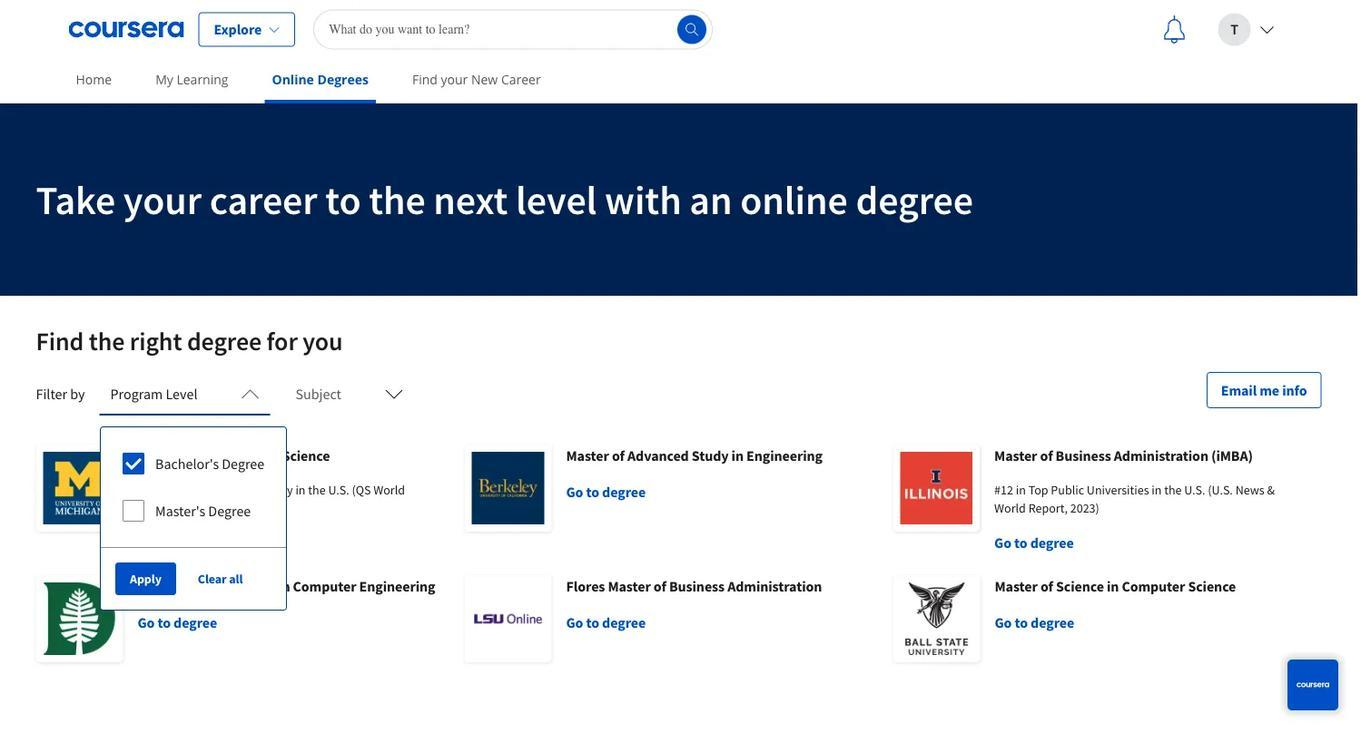 Task type: describe. For each thing, give the bounding box(es) containing it.
my learning
[[155, 71, 228, 88]]

apply button
[[115, 563, 176, 596]]

go for master of science in computer science
[[995, 614, 1012, 632]]

you
[[303, 326, 343, 357]]

of for master of business administration (imba)
[[1040, 447, 1053, 465]]

degree for bachelor's degree
[[222, 455, 265, 473]]

level
[[166, 385, 198, 403]]

dartmouth college image
[[36, 576, 123, 663]]

data
[[250, 447, 279, 465]]

go down #12
[[995, 534, 1012, 552]]

go for master of advanced study in engineering
[[566, 483, 584, 501]]

master of business administration (imba)
[[995, 447, 1253, 465]]

engineering for computer
[[359, 578, 436, 596]]

career
[[209, 174, 318, 225]]

the left the right
[[89, 326, 125, 357]]

#12 in top public universities in the u.s. (u.s. news & world report, 2023)
[[995, 482, 1275, 517]]

filter
[[36, 385, 67, 403]]

rankings,
[[138, 500, 189, 517]]

flores master of business administration
[[566, 578, 822, 596]]

your for new
[[441, 71, 468, 88]]

program level
[[110, 385, 198, 403]]

degree for master's degree
[[208, 502, 251, 520]]

program
[[110, 385, 163, 403]]

0 horizontal spatial administration
[[728, 578, 822, 596]]

level
[[516, 174, 597, 225]]

in right all
[[278, 578, 290, 596]]

info
[[1283, 381, 1308, 400]]

master's degree
[[155, 502, 251, 520]]

go to degree for master of science in computer science
[[995, 614, 1075, 632]]

the inside #1 public research university in the u.s. (qs world rankings, 2022)
[[308, 482, 326, 499]]

take your career to the next level with an online degree
[[36, 174, 974, 225]]

2 horizontal spatial science
[[1188, 578, 1236, 596]]

go up apply
[[138, 534, 155, 552]]

in right universities at the right bottom
[[1152, 482, 1162, 499]]

public inside #12 in top public universities in the u.s. (u.s. news & world report, 2023)
[[1051, 482, 1085, 499]]

bachelor's degree
[[155, 455, 265, 473]]

go to degree for master of engineering in computer engineering
[[138, 614, 217, 632]]

in down #12 in top public universities in the u.s. (u.s. news & world report, 2023)
[[1107, 578, 1119, 596]]

home
[[76, 71, 112, 88]]

all
[[229, 571, 243, 588]]

advanced
[[628, 447, 689, 465]]

go to degree for flores master of business administration
[[566, 614, 646, 632]]

of for master of science in computer science
[[1041, 578, 1054, 596]]

clear
[[198, 571, 227, 588]]

find for find your new career
[[412, 71, 438, 88]]

me
[[1260, 381, 1280, 400]]

my learning link
[[148, 59, 236, 100]]

master for master of business administration (imba)
[[995, 447, 1038, 465]]

clear all
[[198, 571, 243, 588]]

by
[[70, 385, 85, 403]]

of for master of engineering in computer engineering
[[183, 578, 196, 596]]

find for find the right degree for you
[[36, 326, 84, 357]]

applied
[[199, 447, 247, 465]]

(imba)
[[1212, 447, 1253, 465]]

master of science in computer science
[[995, 578, 1236, 596]]

#1
[[138, 482, 150, 499]]

go to degree for master of advanced study in engineering
[[566, 483, 646, 501]]

right
[[130, 326, 182, 357]]

(qs
[[352, 482, 371, 499]]

bachelor's
[[155, 455, 219, 473]]

learning
[[177, 71, 228, 88]]

options list list box
[[101, 428, 286, 548]]

research
[[189, 482, 237, 499]]

home link
[[69, 59, 119, 100]]

in right #12
[[1016, 482, 1026, 499]]

go to degree down master's
[[138, 534, 217, 552]]

university of michigan image
[[36, 445, 123, 532]]

of for master of advanced study in engineering
[[612, 447, 625, 465]]

university of california, berkeley image
[[465, 445, 552, 532]]

(u.s.
[[1208, 482, 1233, 499]]

career
[[501, 71, 541, 88]]

0 vertical spatial administration
[[1114, 447, 1209, 465]]

master for master of science in computer science
[[995, 578, 1038, 596]]

study
[[692, 447, 729, 465]]



Task type: vqa. For each thing, say whether or not it's contained in the screenshot.
third as from the right
no



Task type: locate. For each thing, give the bounding box(es) containing it.
master of advanced study in engineering
[[566, 447, 823, 465]]

2022)
[[192, 500, 221, 517]]

1 horizontal spatial business
[[1056, 447, 1112, 465]]

go down flores
[[566, 614, 584, 632]]

0 horizontal spatial world
[[374, 482, 405, 499]]

of left applied
[[183, 447, 196, 465]]

go
[[566, 483, 584, 501], [138, 534, 155, 552], [995, 534, 1012, 552], [138, 614, 155, 632], [566, 614, 584, 632], [995, 614, 1012, 632]]

master left clear
[[138, 578, 181, 596]]

1 vertical spatial find
[[36, 326, 84, 357]]

filter by
[[36, 385, 85, 403]]

0 vertical spatial world
[[374, 482, 405, 499]]

computer right all
[[293, 578, 356, 596]]

in right study
[[732, 447, 744, 465]]

0 horizontal spatial science
[[282, 447, 330, 465]]

coursera image
[[69, 15, 184, 44]]

master of engineering in computer engineering
[[138, 578, 436, 596]]

online
[[272, 71, 314, 88]]

next
[[434, 174, 508, 225]]

online degrees link
[[265, 59, 376, 104]]

for
[[267, 326, 298, 357]]

world down #12
[[995, 500, 1026, 517]]

master of applied data science
[[138, 447, 330, 465]]

computer
[[293, 578, 356, 596], [1122, 578, 1186, 596]]

0 horizontal spatial u.s.
[[328, 482, 349, 499]]

clear all button
[[191, 563, 250, 596]]

universities
[[1087, 482, 1149, 499]]

find
[[412, 71, 438, 88], [36, 326, 84, 357]]

0 horizontal spatial engineering
[[199, 578, 275, 596]]

top
[[1029, 482, 1049, 499]]

go for flores master of business administration
[[566, 614, 584, 632]]

go down "apply" button
[[138, 614, 155, 632]]

actions toolbar
[[101, 548, 286, 610]]

master up #12
[[995, 447, 1038, 465]]

email me info button
[[1207, 372, 1322, 409]]

computer for engineering
[[293, 578, 356, 596]]

master left "advanced"
[[566, 447, 609, 465]]

u.s. inside #1 public research university in the u.s. (qs world rankings, 2022)
[[328, 482, 349, 499]]

email
[[1221, 381, 1257, 400]]

1 horizontal spatial engineering
[[359, 578, 436, 596]]

master right flores
[[608, 578, 651, 596]]

master down report,
[[995, 578, 1038, 596]]

degree up 'university'
[[222, 455, 265, 473]]

your left new
[[441, 71, 468, 88]]

flores
[[566, 578, 605, 596]]

master for master of advanced study in engineering
[[566, 447, 609, 465]]

business
[[1056, 447, 1112, 465], [669, 578, 725, 596]]

news
[[1236, 482, 1265, 499]]

#12
[[995, 482, 1014, 499]]

report,
[[1029, 500, 1068, 517]]

go for master of engineering in computer engineering
[[138, 614, 155, 632]]

find left new
[[412, 71, 438, 88]]

go to degree down flores
[[566, 614, 646, 632]]

public up 2023)
[[1051, 482, 1085, 499]]

2 u.s. from the left
[[1185, 482, 1206, 499]]

0 horizontal spatial find
[[36, 326, 84, 357]]

world inside #12 in top public universities in the u.s. (u.s. news & world report, 2023)
[[995, 500, 1026, 517]]

in inside #1 public research university in the u.s. (qs world rankings, 2022)
[[296, 482, 306, 499]]

1 horizontal spatial public
[[1051, 482, 1085, 499]]

with
[[605, 174, 682, 225]]

to
[[325, 174, 361, 225], [586, 483, 600, 501], [158, 534, 171, 552], [1015, 534, 1028, 552], [158, 614, 171, 632], [586, 614, 600, 632], [1015, 614, 1028, 632]]

computer for science
[[1122, 578, 1186, 596]]

0 horizontal spatial your
[[123, 174, 202, 225]]

your for career
[[123, 174, 202, 225]]

go to degree down master of science in computer science in the bottom of the page
[[995, 614, 1075, 632]]

in right 'university'
[[296, 482, 306, 499]]

u.s. inside #12 in top public universities in the u.s. (u.s. news & world report, 2023)
[[1185, 482, 1206, 499]]

master up #1
[[138, 447, 181, 465]]

engineering
[[747, 447, 823, 465], [199, 578, 275, 596], [359, 578, 436, 596]]

university
[[239, 482, 293, 499]]

0 horizontal spatial computer
[[293, 578, 356, 596]]

the left next at the top left
[[369, 174, 426, 225]]

apply
[[130, 571, 162, 588]]

1 vertical spatial world
[[995, 500, 1026, 517]]

new
[[471, 71, 498, 88]]

world right (qs
[[374, 482, 405, 499]]

world inside #1 public research university in the u.s. (qs world rankings, 2022)
[[374, 482, 405, 499]]

0 vertical spatial business
[[1056, 447, 1112, 465]]

1 horizontal spatial world
[[995, 500, 1026, 517]]

administration
[[1114, 447, 1209, 465], [728, 578, 822, 596]]

1 horizontal spatial science
[[1056, 578, 1104, 596]]

master for master of applied data science
[[138, 447, 181, 465]]

2023)
[[1071, 500, 1100, 517]]

public inside #1 public research university in the u.s. (qs world rankings, 2022)
[[153, 482, 186, 499]]

go right ball state university "image"
[[995, 614, 1012, 632]]

&
[[1268, 482, 1275, 499]]

of down report,
[[1041, 578, 1054, 596]]

0 horizontal spatial public
[[153, 482, 186, 499]]

find up filter by
[[36, 326, 84, 357]]

1 public from the left
[[153, 482, 186, 499]]

1 u.s. from the left
[[328, 482, 349, 499]]

university of illinois at urbana-champaign image
[[893, 445, 980, 532]]

1 horizontal spatial u.s.
[[1185, 482, 1206, 499]]

None search field
[[314, 10, 713, 50]]

world
[[374, 482, 405, 499], [995, 500, 1026, 517]]

of right flores
[[654, 578, 667, 596]]

0 vertical spatial your
[[441, 71, 468, 88]]

take
[[36, 174, 115, 225]]

your right 'take'
[[123, 174, 202, 225]]

in
[[732, 447, 744, 465], [296, 482, 306, 499], [1016, 482, 1026, 499], [1152, 482, 1162, 499], [278, 578, 290, 596], [1107, 578, 1119, 596]]

ball state university image
[[893, 576, 981, 663]]

of up top
[[1040, 447, 1053, 465]]

u.s.
[[328, 482, 349, 499], [1185, 482, 1206, 499]]

your
[[441, 71, 468, 88], [123, 174, 202, 225]]

degree
[[222, 455, 265, 473], [208, 502, 251, 520]]

computer down #12 in top public universities in the u.s. (u.s. news & world report, 2023)
[[1122, 578, 1186, 596]]

1 computer from the left
[[293, 578, 356, 596]]

louisiana state university image
[[465, 576, 552, 663]]

the left (qs
[[308, 482, 326, 499]]

go to degree
[[566, 483, 646, 501], [138, 534, 217, 552], [995, 534, 1074, 552], [138, 614, 217, 632], [566, 614, 646, 632], [995, 614, 1075, 632]]

of left clear
[[183, 578, 196, 596]]

1 horizontal spatial computer
[[1122, 578, 1186, 596]]

1 horizontal spatial find
[[412, 71, 438, 88]]

1 vertical spatial degree
[[208, 502, 251, 520]]

find the right degree for you
[[36, 326, 343, 357]]

find your new career link
[[405, 59, 548, 100]]

go to degree down "advanced"
[[566, 483, 646, 501]]

go to degree down 'actions' toolbar
[[138, 614, 217, 632]]

0 vertical spatial degree
[[222, 455, 265, 473]]

1 vertical spatial administration
[[728, 578, 822, 596]]

of left "advanced"
[[612, 447, 625, 465]]

2 public from the left
[[1051, 482, 1085, 499]]

an
[[690, 174, 733, 225]]

online
[[740, 174, 848, 225]]

the inside #12 in top public universities in the u.s. (u.s. news & world report, 2023)
[[1165, 482, 1182, 499]]

master
[[138, 447, 181, 465], [566, 447, 609, 465], [995, 447, 1038, 465], [138, 578, 181, 596], [608, 578, 651, 596], [995, 578, 1038, 596]]

2 horizontal spatial engineering
[[747, 447, 823, 465]]

u.s. left (u.s.
[[1185, 482, 1206, 499]]

degrees
[[317, 71, 369, 88]]

1 vertical spatial business
[[669, 578, 725, 596]]

online degrees
[[272, 71, 369, 88]]

engineering for in
[[747, 447, 823, 465]]

1 horizontal spatial your
[[441, 71, 468, 88]]

u.s. left (qs
[[328, 482, 349, 499]]

the left (u.s.
[[1165, 482, 1182, 499]]

master for master of engineering in computer engineering
[[138, 578, 181, 596]]

1 horizontal spatial administration
[[1114, 447, 1209, 465]]

email me info
[[1221, 381, 1308, 400]]

your inside find your new career link
[[441, 71, 468, 88]]

science
[[282, 447, 330, 465], [1056, 578, 1104, 596], [1188, 578, 1236, 596]]

my
[[155, 71, 173, 88]]

program level button
[[100, 372, 270, 416]]

#1 public research university in the u.s. (qs world rankings, 2022)
[[138, 482, 405, 517]]

go to degree down report,
[[995, 534, 1074, 552]]

degree
[[856, 174, 974, 225], [187, 326, 262, 357], [602, 483, 646, 501], [174, 534, 217, 552], [1031, 534, 1074, 552], [174, 614, 217, 632], [602, 614, 646, 632], [1031, 614, 1075, 632]]

degree down research at the bottom left of page
[[208, 502, 251, 520]]

find your new career
[[412, 71, 541, 88]]

the
[[369, 174, 426, 225], [89, 326, 125, 357], [308, 482, 326, 499], [1165, 482, 1182, 499]]

0 horizontal spatial business
[[669, 578, 725, 596]]

0 vertical spatial find
[[412, 71, 438, 88]]

public
[[153, 482, 186, 499], [1051, 482, 1085, 499]]

1 vertical spatial your
[[123, 174, 202, 225]]

master's
[[155, 502, 205, 520]]

go right university of california, berkeley image
[[566, 483, 584, 501]]

of for master of applied data science
[[183, 447, 196, 465]]

public up rankings,
[[153, 482, 186, 499]]

2 computer from the left
[[1122, 578, 1186, 596]]

of
[[183, 447, 196, 465], [612, 447, 625, 465], [1040, 447, 1053, 465], [183, 578, 196, 596], [654, 578, 667, 596], [1041, 578, 1054, 596]]



